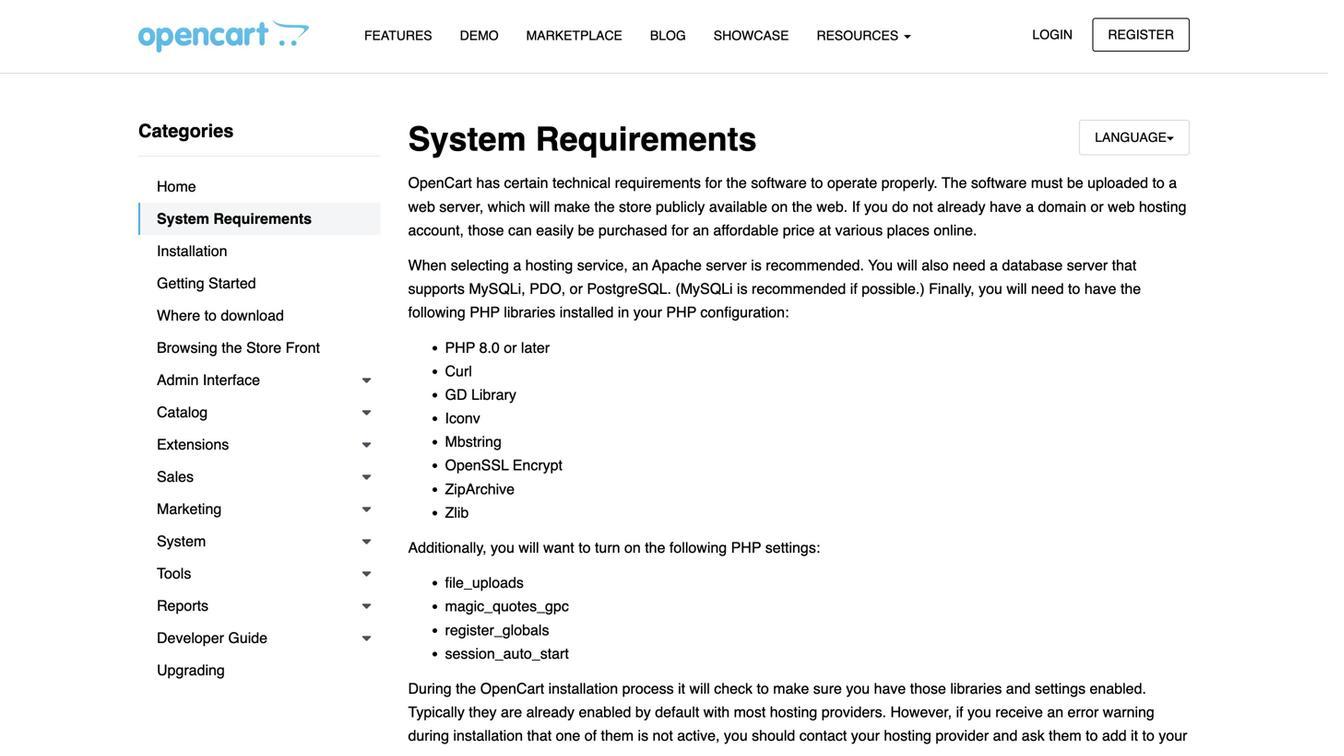 Task type: describe. For each thing, give the bounding box(es) containing it.
session_auto_start
[[445, 645, 569, 663]]

language button
[[1079, 120, 1190, 155]]

selecting
[[451, 257, 509, 274]]

blog link
[[636, 19, 700, 52]]

developer guide
[[157, 630, 268, 647]]

1 horizontal spatial need
[[1031, 280, 1064, 297]]

enabled.
[[1090, 681, 1146, 698]]

where
[[157, 307, 200, 324]]

have inside during the opencart installation process it will check to make sure you have those libraries and settings enabled. typically they are already enabled by default with most hosting providers. however, if you receive an error warning during installation that one of them is not active, you should contact your hosting provider and ask them to add it to yo
[[874, 681, 906, 698]]

is inside during the opencart installation process it will check to make sure you have those libraries and settings enabled. typically they are already enabled by default with most hosting providers. however, if you receive an error warning during installation that one of them is not active, you should contact your hosting provider and ask them to add it to yo
[[638, 728, 648, 745]]

php left settings: at the right of page
[[731, 540, 761, 557]]

2 vertical spatial system
[[157, 533, 206, 550]]

those inside during the opencart installation process it will check to make sure you have those libraries and settings enabled. typically they are already enabled by default with most hosting providers. however, if you receive an error warning during installation that one of them is not active, you should contact your hosting provider and ask them to add it to yo
[[910, 681, 946, 698]]

a down must
[[1026, 198, 1034, 215]]

1 vertical spatial system
[[157, 210, 209, 227]]

have inside when selecting a hosting service, an apache server is recommended. you will also need a database server that supports mysqli, pdo, or postgresql. (mysqli is recommended if possible.) finally, you will need to have the following php libraries installed in your php configuration:
[[1084, 280, 1116, 297]]

mysqli,
[[469, 280, 525, 297]]

tools link
[[138, 558, 380, 590]]

already inside during the opencart installation process it will check to make sure you have those libraries and settings enabled. typically they are already enabled by default with most hosting providers. however, if you receive an error warning during installation that one of them is not active, you should contact your hosting provider and ask them to add it to yo
[[526, 704, 575, 721]]

upgrading
[[157, 662, 225, 679]]

to right uploaded
[[1152, 174, 1165, 192]]

an inside when selecting a hosting service, an apache server is recommended. you will also need a database server that supports mysqli, pdo, or postgresql. (mysqli is recommended if possible.) finally, you will need to have the following php libraries installed in your php configuration:
[[632, 257, 648, 274]]

account,
[[408, 222, 464, 239]]

1 horizontal spatial requirements
[[535, 120, 757, 159]]

places
[[887, 222, 930, 239]]

2 web from the left
[[1108, 198, 1135, 215]]

can
[[508, 222, 532, 239]]

available
[[709, 198, 767, 215]]

admin interface link
[[138, 364, 380, 397]]

configuration:
[[700, 304, 789, 321]]

to down warning
[[1142, 728, 1155, 745]]

register_globals
[[445, 622, 549, 639]]

will inside opencart has certain technical requirements for the software to operate properly. the software must be uploaded to a web server, which will make the store publicly available on the web. if you do not already have a domain or web hosting account, those can easily be purchased for an affordable price at various places online.
[[529, 198, 550, 215]]

which
[[488, 198, 525, 215]]

during the opencart installation process it will check to make sure you have those libraries and settings enabled. typically they are already enabled by default with most hosting providers. however, if you receive an error warning during installation that one of them is not active, you should contact your hosting provider and ask them to add it to yo
[[408, 681, 1187, 750]]

they
[[469, 704, 497, 721]]

not inside during the opencart installation process it will check to make sure you have those libraries and settings enabled. typically they are already enabled by default with most hosting providers. however, if you receive an error warning during installation that one of them is not active, you should contact your hosting provider and ask them to add it to yo
[[653, 728, 673, 745]]

you inside opencart has certain technical requirements for the software to operate properly. the software must be uploaded to a web server, which will make the store publicly available on the web. if you do not already have a domain or web hosting account, those can easily be purchased for an affordable price at various places online.
[[864, 198, 888, 215]]

browsing the store front
[[157, 339, 320, 356]]

default
[[655, 704, 699, 721]]

store
[[619, 198, 652, 215]]

opencart inside during the opencart installation process it will check to make sure you have those libraries and settings enabled. typically they are already enabled by default with most hosting providers. however, if you receive an error warning during installation that one of them is not active, you should contact your hosting provider and ask them to add it to yo
[[480, 681, 544, 698]]

showcase link
[[700, 19, 803, 52]]

settings:
[[765, 540, 820, 557]]

0 horizontal spatial be
[[578, 222, 594, 239]]

sales link
[[138, 461, 380, 493]]

where to download
[[157, 307, 284, 324]]

opencart - open source shopping cart solution image
[[138, 19, 309, 53]]

1 vertical spatial following
[[669, 540, 727, 557]]

home
[[157, 178, 196, 195]]

gd
[[445, 386, 467, 403]]

turn
[[595, 540, 620, 557]]

register link
[[1092, 18, 1190, 52]]

during
[[408, 681, 452, 698]]

1 software from the left
[[751, 174, 807, 192]]

you up file_uploads
[[491, 540, 514, 557]]

when
[[408, 257, 447, 274]]

hosting down the however,
[[884, 728, 931, 745]]

mbstring
[[445, 434, 502, 451]]

are
[[501, 704, 522, 721]]

additionally, you will want to turn on the following php settings:
[[408, 540, 820, 557]]

not inside opencart has certain technical requirements for the software to operate properly. the software must be uploaded to a web server, which will make the store publicly available on the web. if you do not already have a domain or web hosting account, those can easily be purchased for an affordable price at various places online.
[[913, 198, 933, 215]]

0 vertical spatial be
[[1067, 174, 1083, 192]]

online.
[[934, 222, 977, 239]]

recommended
[[752, 280, 846, 297]]

curl
[[445, 363, 472, 380]]

that inside during the opencart installation process it will check to make sure you have those libraries and settings enabled. typically they are already enabled by default with most hosting providers. however, if you receive an error warning during installation that one of them is not active, you should contact your hosting provider and ask them to add it to yo
[[527, 728, 552, 745]]

hosting inside when selecting a hosting service, an apache server is recommended. you will also need a database server that supports mysqli, pdo, or postgresql. (mysqli is recommended if possible.) finally, you will need to have the following php libraries installed in your php configuration:
[[525, 257, 573, 274]]

1 horizontal spatial it
[[1131, 728, 1138, 745]]

marketing link
[[138, 493, 380, 526]]

add
[[1102, 728, 1127, 745]]

0 horizontal spatial it
[[678, 681, 685, 698]]

technical
[[552, 174, 611, 192]]

0 horizontal spatial on
[[624, 540, 641, 557]]

0 vertical spatial and
[[1006, 681, 1031, 698]]

those inside opencart has certain technical requirements for the software to operate properly. the software must be uploaded to a web server, which will make the store publicly available on the web. if you do not already have a domain or web hosting account, those can easily be purchased for an affordable price at various places online.
[[468, 222, 504, 239]]

provider
[[936, 728, 989, 745]]

encrypt
[[513, 457, 563, 474]]

you up providers.
[[846, 681, 870, 698]]

categories
[[138, 120, 234, 142]]

2 horizontal spatial is
[[751, 257, 762, 274]]

extensions
[[157, 436, 229, 453]]

installation link
[[138, 235, 380, 267]]

will inside during the opencart installation process it will check to make sure you have those libraries and settings enabled. typically they are already enabled by default with most hosting providers. however, if you receive an error warning during installation that one of them is not active, you should contact your hosting provider and ask them to add it to yo
[[689, 681, 710, 698]]

0 horizontal spatial for
[[671, 222, 689, 239]]

installed
[[560, 304, 614, 321]]

8.0
[[479, 339, 500, 356]]

marketing
[[157, 501, 222, 518]]

contact
[[799, 728, 847, 745]]

your inside during the opencart installation process it will check to make sure you have those libraries and settings enabled. typically they are already enabled by default with most hosting providers. however, if you receive an error warning during installation that one of them is not active, you should contact your hosting provider and ask them to add it to yo
[[851, 728, 880, 745]]

database
[[1002, 257, 1063, 274]]

libraries inside during the opencart installation process it will check to make sure you have those libraries and settings enabled. typically they are already enabled by default with most hosting providers. however, if you receive an error warning during installation that one of them is not active, you should contact your hosting provider and ask them to add it to yo
[[950, 681, 1002, 698]]

make inside during the opencart installation process it will check to make sure you have those libraries and settings enabled. typically they are already enabled by default with most hosting providers. however, if you receive an error warning during installation that one of them is not active, you should contact your hosting provider and ask them to add it to yo
[[773, 681, 809, 698]]

demo link
[[446, 19, 512, 52]]

later
[[521, 339, 550, 356]]

already inside opencart has certain technical requirements for the software to operate properly. the software must be uploaded to a web server, which will make the store publicly available on the web. if you do not already have a domain or web hosting account, those can easily be purchased for an affordable price at various places online.
[[937, 198, 986, 215]]

to left turn
[[578, 540, 591, 557]]

your inside when selecting a hosting service, an apache server is recommended. you will also need a database server that supports mysqli, pdo, or postgresql. (mysqli is recommended if possible.) finally, you will need to have the following php libraries installed in your php configuration:
[[633, 304, 662, 321]]

receive
[[995, 704, 1043, 721]]

features link
[[350, 19, 446, 52]]

1 horizontal spatial for
[[705, 174, 722, 192]]

to inside when selecting a hosting service, an apache server is recommended. you will also need a database server that supports mysqli, pdo, or postgresql. (mysqli is recommended if possible.) finally, you will need to have the following php libraries installed in your php configuration:
[[1068, 280, 1080, 297]]

typically
[[408, 704, 465, 721]]

will down database
[[1006, 280, 1027, 297]]

following inside when selecting a hosting service, an apache server is recommended. you will also need a database server that supports mysqli, pdo, or postgresql. (mysqli is recommended if possible.) finally, you will need to have the following php libraries installed in your php configuration:
[[408, 304, 466, 321]]

demo
[[460, 28, 499, 43]]

marketplace
[[526, 28, 622, 43]]

php 8.0 or later curl gd library iconv mbstring openssl encrypt ziparchive zlib
[[445, 339, 563, 521]]

1 vertical spatial requirements
[[213, 210, 312, 227]]

iconv
[[445, 410, 480, 427]]

if
[[852, 198, 860, 215]]

resources link
[[803, 19, 925, 52]]

or inside opencart has certain technical requirements for the software to operate properly. the software must be uploaded to a web server, which will make the store publicly available on the web. if you do not already have a domain or web hosting account, those can easily be purchased for an affordable price at various places online.
[[1091, 198, 1104, 215]]

a left database
[[990, 257, 998, 274]]

you down most
[[724, 728, 748, 745]]

showcase
[[714, 28, 789, 43]]

1 them from the left
[[601, 728, 634, 745]]

0 vertical spatial installation
[[548, 681, 618, 698]]

do
[[892, 198, 908, 215]]

getting started link
[[138, 267, 380, 300]]

you
[[868, 257, 893, 274]]



Task type: locate. For each thing, give the bounding box(es) containing it.
the inside during the opencart installation process it will check to make sure you have those libraries and settings enabled. typically they are already enabled by default with most hosting providers. however, if you receive an error warning during installation that one of them is not active, you should contact your hosting provider and ask them to add it to yo
[[456, 681, 476, 698]]

1 horizontal spatial software
[[971, 174, 1027, 192]]

system down home
[[157, 210, 209, 227]]

have left domain
[[990, 198, 1022, 215]]

have up the however,
[[874, 681, 906, 698]]

1 horizontal spatial them
[[1049, 728, 1082, 745]]

to up web.
[[811, 174, 823, 192]]

0 vertical spatial need
[[953, 257, 986, 274]]

1 horizontal spatial those
[[910, 681, 946, 698]]

0 vertical spatial is
[[751, 257, 762, 274]]

following down supports
[[408, 304, 466, 321]]

1 vertical spatial if
[[956, 704, 963, 721]]

active,
[[677, 728, 720, 745]]

requirements up requirements
[[535, 120, 757, 159]]

1 server from the left
[[706, 257, 747, 274]]

1 vertical spatial those
[[910, 681, 946, 698]]

requirements
[[615, 174, 701, 192]]

or inside when selecting a hosting service, an apache server is recommended. you will also need a database server that supports mysqli, pdo, or postgresql. (mysqli is recommended if possible.) finally, you will need to have the following php libraries installed in your php configuration:
[[570, 280, 583, 297]]

make down technical
[[554, 198, 590, 215]]

an down settings
[[1047, 704, 1063, 721]]

1 vertical spatial system requirements
[[157, 210, 312, 227]]

php up curl
[[445, 339, 475, 356]]

1 vertical spatial it
[[1131, 728, 1138, 745]]

system up has
[[408, 120, 526, 159]]

0 vertical spatial not
[[913, 198, 933, 215]]

will up with
[[689, 681, 710, 698]]

1 horizontal spatial installation
[[548, 681, 618, 698]]

2 vertical spatial an
[[1047, 704, 1063, 721]]

0 vertical spatial your
[[633, 304, 662, 321]]

an up postgresql. at the top of page
[[632, 257, 648, 274]]

uploaded
[[1088, 174, 1148, 192]]

need up finally,
[[953, 257, 986, 274]]

an inside opencart has certain technical requirements for the software to operate properly. the software must be uploaded to a web server, which will make the store publicly available on the web. if you do not already have a domain or web hosting account, those can easily be purchased for an affordable price at various places online.
[[693, 222, 709, 239]]

1 web from the left
[[408, 198, 435, 215]]

on
[[771, 198, 788, 215], [624, 540, 641, 557]]

service,
[[577, 257, 628, 274]]

a right uploaded
[[1169, 174, 1177, 192]]

hosting up pdo,
[[525, 257, 573, 274]]

system requirements down home link
[[157, 210, 312, 227]]

your right in
[[633, 304, 662, 321]]

1 horizontal spatial an
[[693, 222, 709, 239]]

1 horizontal spatial following
[[669, 540, 727, 557]]

requirements
[[535, 120, 757, 159], [213, 210, 312, 227]]

0 vertical spatial already
[[937, 198, 986, 215]]

admin
[[157, 372, 199, 389]]

need down database
[[1031, 280, 1064, 297]]

with
[[703, 704, 730, 721]]

web down uploaded
[[1108, 198, 1135, 215]]

system requirements up technical
[[408, 120, 757, 159]]

1 vertical spatial or
[[570, 280, 583, 297]]

them down enabled
[[601, 728, 634, 745]]

1 horizontal spatial opencart
[[480, 681, 544, 698]]

0 vertical spatial requirements
[[535, 120, 757, 159]]

system
[[408, 120, 526, 159], [157, 210, 209, 227], [157, 533, 206, 550]]

ziparchive
[[445, 481, 515, 498]]

process
[[622, 681, 674, 698]]

2 horizontal spatial or
[[1091, 198, 1104, 215]]

or right 8.0
[[504, 339, 517, 356]]

if left "possible.)"
[[850, 280, 857, 297]]

that inside when selecting a hosting service, an apache server is recommended. you will also need a database server that supports mysqli, pdo, or postgresql. (mysqli is recommended if possible.) finally, you will need to have the following php libraries installed in your php configuration:
[[1112, 257, 1136, 274]]

or down uploaded
[[1091, 198, 1104, 215]]

1 horizontal spatial web
[[1108, 198, 1135, 215]]

reports
[[157, 598, 208, 615]]

0 horizontal spatial following
[[408, 304, 466, 321]]

2 horizontal spatial have
[[1084, 280, 1116, 297]]

web up account,
[[408, 198, 435, 215]]

0 vertical spatial if
[[850, 280, 857, 297]]

you up provider
[[967, 704, 991, 721]]

when selecting a hosting service, an apache server is recommended. you will also need a database server that supports mysqli, pdo, or postgresql. (mysqli is recommended if possible.) finally, you will need to have the following php libraries installed in your php configuration:
[[408, 257, 1141, 321]]

sure
[[813, 681, 842, 698]]

0 horizontal spatial have
[[874, 681, 906, 698]]

admin interface
[[157, 372, 260, 389]]

want
[[543, 540, 574, 557]]

0 horizontal spatial that
[[527, 728, 552, 745]]

web.
[[817, 198, 848, 215]]

on inside opencart has certain technical requirements for the software to operate properly. the software must be uploaded to a web server, which will make the store publicly available on the web. if you do not already have a domain or web hosting account, those can easily be purchased for an affordable price at various places online.
[[771, 198, 788, 215]]

zlib
[[445, 504, 469, 521]]

for up available
[[705, 174, 722, 192]]

those down which
[[468, 222, 504, 239]]

0 vertical spatial or
[[1091, 198, 1104, 215]]

1 horizontal spatial server
[[1067, 257, 1108, 274]]

1 vertical spatial need
[[1031, 280, 1064, 297]]

opencart
[[408, 174, 472, 192], [480, 681, 544, 698]]

1 vertical spatial for
[[671, 222, 689, 239]]

the inside when selecting a hosting service, an apache server is recommended. you will also need a database server that supports mysqli, pdo, or postgresql. (mysqli is recommended if possible.) finally, you will need to have the following php libraries installed in your php configuration:
[[1121, 280, 1141, 297]]

catalog
[[157, 404, 208, 421]]

is down affordable
[[751, 257, 762, 274]]

you inside when selecting a hosting service, an apache server is recommended. you will also need a database server that supports mysqli, pdo, or postgresql. (mysqli is recommended if possible.) finally, you will need to have the following php libraries installed in your php configuration:
[[979, 280, 1002, 297]]

server up (mysqli
[[706, 257, 747, 274]]

the inside browsing the store front link
[[222, 339, 242, 356]]

error
[[1068, 704, 1099, 721]]

and up receive
[[1006, 681, 1031, 698]]

download
[[221, 307, 284, 324]]

0 vertical spatial have
[[990, 198, 1022, 215]]

price
[[783, 222, 815, 239]]

openssl
[[445, 457, 509, 474]]

an inside during the opencart installation process it will check to make sure you have those libraries and settings enabled. typically they are already enabled by default with most hosting providers. however, if you receive an error warning during installation that one of them is not active, you should contact your hosting provider and ask them to add it to yo
[[1047, 704, 1063, 721]]

finally,
[[929, 280, 974, 297]]

0 horizontal spatial server
[[706, 257, 747, 274]]

0 horizontal spatial already
[[526, 704, 575, 721]]

by
[[635, 704, 651, 721]]

operate
[[827, 174, 877, 192]]

0 vertical spatial following
[[408, 304, 466, 321]]

2 server from the left
[[1067, 257, 1108, 274]]

already up "online."
[[937, 198, 986, 215]]

0 horizontal spatial libraries
[[504, 304, 555, 321]]

1 vertical spatial have
[[1084, 280, 1116, 297]]

1 horizontal spatial be
[[1067, 174, 1083, 192]]

that left one
[[527, 728, 552, 745]]

marketplace link
[[512, 19, 636, 52]]

system requirements inside system requirements link
[[157, 210, 312, 227]]

2 software from the left
[[971, 174, 1027, 192]]

have down domain
[[1084, 280, 1116, 297]]

software right the
[[971, 174, 1027, 192]]

1 vertical spatial be
[[578, 222, 594, 239]]

the
[[942, 174, 967, 192]]

an
[[693, 222, 709, 239], [632, 257, 648, 274], [1047, 704, 1063, 721]]

possible.)
[[862, 280, 925, 297]]

0 horizontal spatial installation
[[453, 728, 523, 745]]

them down error
[[1049, 728, 1082, 745]]

at
[[819, 222, 831, 239]]

of
[[584, 728, 597, 745]]

server,
[[439, 198, 484, 215]]

additionally,
[[408, 540, 487, 557]]

0 horizontal spatial your
[[633, 304, 662, 321]]

if inside during the opencart installation process it will check to make sure you have those libraries and settings enabled. typically they are already enabled by default with most hosting providers. however, if you receive an error warning during installation that one of them is not active, you should contact your hosting provider and ask them to add it to yo
[[956, 704, 963, 721]]

0 horizontal spatial if
[[850, 280, 857, 297]]

0 vertical spatial those
[[468, 222, 504, 239]]

1 horizontal spatial have
[[990, 198, 1022, 215]]

resources
[[817, 28, 902, 43]]

you
[[864, 198, 888, 215], [979, 280, 1002, 297], [491, 540, 514, 557], [846, 681, 870, 698], [967, 704, 991, 721], [724, 728, 748, 745]]

will right you
[[897, 257, 917, 274]]

features
[[364, 28, 432, 43]]

you right if
[[864, 198, 888, 215]]

2 vertical spatial have
[[874, 681, 906, 698]]

and down receive
[[993, 728, 1018, 745]]

make left sure
[[773, 681, 809, 698]]

system link
[[138, 526, 380, 558]]

0 horizontal spatial system requirements
[[157, 210, 312, 227]]

1 horizontal spatial is
[[737, 280, 748, 297]]

or up installed
[[570, 280, 583, 297]]

for
[[705, 174, 722, 192], [671, 222, 689, 239]]

0 horizontal spatial is
[[638, 728, 648, 745]]

1 vertical spatial and
[[993, 728, 1018, 745]]

must
[[1031, 174, 1063, 192]]

system up tools
[[157, 533, 206, 550]]

0 horizontal spatial those
[[468, 222, 504, 239]]

that down uploaded
[[1112, 257, 1136, 274]]

it right add
[[1131, 728, 1138, 745]]

software up available
[[751, 174, 807, 192]]

opencart inside opencart has certain technical requirements for the software to operate properly. the software must be uploaded to a web server, which will make the store publicly available on the web. if you do not already have a domain or web hosting account, those can easily be purchased for an affordable price at various places online.
[[408, 174, 472, 192]]

0 vertical spatial on
[[771, 198, 788, 215]]

file_uploads magic_quotes_gpc register_globals session_auto_start
[[445, 575, 569, 663]]

server right database
[[1067, 257, 1108, 274]]

0 vertical spatial for
[[705, 174, 722, 192]]

getting
[[157, 275, 204, 292]]

your
[[633, 304, 662, 321], [851, 728, 880, 745]]

affordable
[[713, 222, 779, 239]]

register
[[1108, 27, 1174, 42]]

will down certain
[[529, 198, 550, 215]]

0 horizontal spatial them
[[601, 728, 634, 745]]

1 horizontal spatial or
[[570, 280, 583, 297]]

2 vertical spatial or
[[504, 339, 517, 356]]

already
[[937, 198, 986, 215], [526, 704, 575, 721]]

warning
[[1103, 704, 1154, 721]]

1 vertical spatial not
[[653, 728, 673, 745]]

2 them from the left
[[1049, 728, 1082, 745]]

magic_quotes_gpc
[[445, 598, 569, 615]]

php down mysqli,
[[470, 304, 500, 321]]

0 horizontal spatial not
[[653, 728, 673, 745]]

hosting inside opencart has certain technical requirements for the software to operate properly. the software must be uploaded to a web server, which will make the store publicly available on the web. if you do not already have a domain or web hosting account, those can easily be purchased for an affordable price at various places online.
[[1139, 198, 1187, 215]]

installation up enabled
[[548, 681, 618, 698]]

has
[[476, 174, 500, 192]]

0 horizontal spatial software
[[751, 174, 807, 192]]

make inside opencart has certain technical requirements for the software to operate properly. the software must be uploaded to a web server, which will make the store publicly available on the web. if you do not already have a domain or web hosting account, those can easily be purchased for an affordable price at various places online.
[[554, 198, 590, 215]]

will left want
[[519, 540, 539, 557]]

upgrading link
[[138, 655, 380, 687]]

enabled
[[579, 704, 631, 721]]

system requirements link
[[138, 203, 380, 235]]

hosting down uploaded
[[1139, 198, 1187, 215]]

opencart has certain technical requirements for the software to operate properly. the software must be uploaded to a web server, which will make the store publicly available on the web. if you do not already have a domain or web hosting account, those can easily be purchased for an affordable price at various places online.
[[408, 174, 1187, 239]]

1 vertical spatial opencart
[[480, 681, 544, 698]]

0 vertical spatial opencart
[[408, 174, 472, 192]]

0 horizontal spatial requirements
[[213, 210, 312, 227]]

2 vertical spatial is
[[638, 728, 648, 745]]

if inside when selecting a hosting service, an apache server is recommended. you will also need a database server that supports mysqli, pdo, or postgresql. (mysqli is recommended if possible.) finally, you will need to have the following php libraries installed in your php configuration:
[[850, 280, 857, 297]]

libraries up receive
[[950, 681, 1002, 698]]

is up configuration:
[[737, 280, 748, 297]]

not right do
[[913, 198, 933, 215]]

extensions link
[[138, 429, 380, 461]]

1 vertical spatial that
[[527, 728, 552, 745]]

opencart up server,
[[408, 174, 472, 192]]

supports
[[408, 280, 465, 297]]

front
[[286, 339, 320, 356]]

requirements down home link
[[213, 210, 312, 227]]

installation down they
[[453, 728, 523, 745]]

0 horizontal spatial need
[[953, 257, 986, 274]]

also
[[922, 257, 949, 274]]

1 vertical spatial your
[[851, 728, 880, 745]]

your down providers.
[[851, 728, 880, 745]]

already up one
[[526, 704, 575, 721]]

developer guide link
[[138, 623, 380, 655]]

libraries inside when selecting a hosting service, an apache server is recommended. you will also need a database server that supports mysqli, pdo, or postgresql. (mysqli is recommended if possible.) finally, you will need to have the following php libraries installed in your php configuration:
[[504, 304, 555, 321]]

1 vertical spatial is
[[737, 280, 748, 297]]

in
[[618, 304, 629, 321]]

easily
[[536, 222, 574, 239]]

where to download link
[[138, 300, 380, 332]]

0 vertical spatial an
[[693, 222, 709, 239]]

on up price
[[771, 198, 788, 215]]

login link
[[1017, 18, 1088, 52]]

1 horizontal spatial make
[[773, 681, 809, 698]]

not down default
[[653, 728, 673, 745]]

if up provider
[[956, 704, 963, 721]]

hosting up "should"
[[770, 704, 817, 721]]

recommended.
[[766, 257, 864, 274]]

1 vertical spatial already
[[526, 704, 575, 721]]

need
[[953, 257, 986, 274], [1031, 280, 1064, 297]]

php inside the php 8.0 or later curl gd library iconv mbstring openssl encrypt ziparchive zlib
[[445, 339, 475, 356]]

installation
[[157, 243, 227, 260]]

those up the however,
[[910, 681, 946, 698]]

0 horizontal spatial or
[[504, 339, 517, 356]]

0 vertical spatial system requirements
[[408, 120, 757, 159]]

or
[[1091, 198, 1104, 215], [570, 280, 583, 297], [504, 339, 517, 356]]

is down by
[[638, 728, 648, 745]]

php down (mysqli
[[666, 304, 696, 321]]

following right turn
[[669, 540, 727, 557]]

ask
[[1022, 728, 1045, 745]]

0 vertical spatial system
[[408, 120, 526, 159]]

1 vertical spatial an
[[632, 257, 648, 274]]

to down domain
[[1068, 280, 1080, 297]]

an down the publicly
[[693, 222, 709, 239]]

0 vertical spatial it
[[678, 681, 685, 698]]

to right where
[[204, 307, 217, 324]]

to up most
[[757, 681, 769, 698]]

libraries down pdo,
[[504, 304, 555, 321]]

blog
[[650, 28, 686, 43]]

0 horizontal spatial opencart
[[408, 174, 472, 192]]

to left add
[[1086, 728, 1098, 745]]

should
[[752, 728, 795, 745]]

1 horizontal spatial system requirements
[[408, 120, 757, 159]]

0 horizontal spatial an
[[632, 257, 648, 274]]

or inside the php 8.0 or later curl gd library iconv mbstring openssl encrypt ziparchive zlib
[[504, 339, 517, 356]]

be right easily
[[578, 222, 594, 239]]

1 horizontal spatial libraries
[[950, 681, 1002, 698]]

0 vertical spatial that
[[1112, 257, 1136, 274]]

0 vertical spatial make
[[554, 198, 590, 215]]

during
[[408, 728, 449, 745]]

1 horizontal spatial if
[[956, 704, 963, 721]]

however,
[[890, 704, 952, 721]]

1 horizontal spatial already
[[937, 198, 986, 215]]

be up domain
[[1067, 174, 1083, 192]]

it up default
[[678, 681, 685, 698]]

you right finally,
[[979, 280, 1002, 297]]

1 vertical spatial on
[[624, 540, 641, 557]]

for down the publicly
[[671, 222, 689, 239]]

libraries
[[504, 304, 555, 321], [950, 681, 1002, 698]]

1 vertical spatial installation
[[453, 728, 523, 745]]

1 horizontal spatial on
[[771, 198, 788, 215]]

1 horizontal spatial not
[[913, 198, 933, 215]]

on right turn
[[624, 540, 641, 557]]

1 vertical spatial libraries
[[950, 681, 1002, 698]]

opencart up are
[[480, 681, 544, 698]]

browsing
[[157, 339, 217, 356]]

a up mysqli,
[[513, 257, 521, 274]]

have inside opencart has certain technical requirements for the software to operate properly. the software must be uploaded to a web server, which will make the store publicly available on the web. if you do not already have a domain or web hosting account, those can easily be purchased for an affordable price at various places online.
[[990, 198, 1022, 215]]

store
[[246, 339, 281, 356]]

(mysqli
[[675, 280, 733, 297]]

catalog link
[[138, 397, 380, 429]]

is
[[751, 257, 762, 274], [737, 280, 748, 297], [638, 728, 648, 745]]



Task type: vqa. For each thing, say whether or not it's contained in the screenshot.
'to' within the the Where to download link
yes



